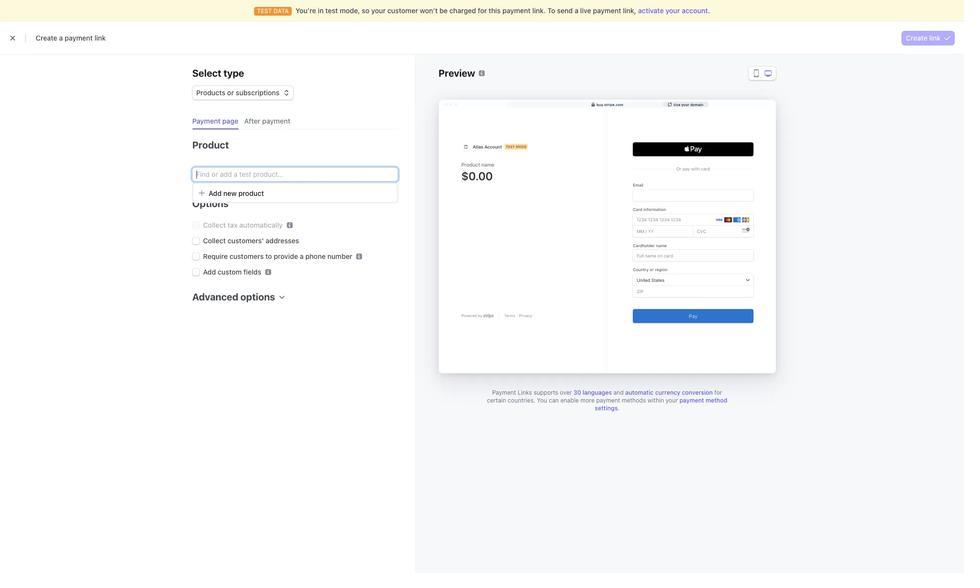 Task type: describe. For each thing, give the bounding box(es) containing it.
use
[[674, 102, 681, 106]]

subscriptions
[[236, 88, 280, 97]]

addresses
[[266, 237, 299, 245]]

add for add custom fields
[[203, 268, 216, 276]]

payment method settings
[[595, 397, 728, 412]]

after payment button
[[240, 113, 296, 130]]

for certain countries. you can enable more payment methods within your
[[487, 389, 722, 404]]

enable
[[561, 397, 579, 404]]

your right activate at the top of page
[[666, 6, 680, 15]]

you're
[[296, 6, 316, 15]]

you're in test mode, so your customer won't be charged for this payment link. to send a live payment link, activate your account .
[[296, 6, 710, 15]]

payment links supports over 30 languages and automatic currency conversion
[[492, 389, 713, 396]]

payment page tab panel
[[185, 130, 398, 318]]

and
[[614, 389, 624, 396]]

phone
[[305, 252, 326, 261]]

customers
[[230, 252, 264, 261]]

payment inside payment method settings
[[680, 397, 704, 404]]

more
[[581, 397, 595, 404]]

product
[[239, 189, 264, 197]]

link.
[[533, 6, 546, 15]]

method
[[706, 397, 728, 404]]

countries.
[[508, 397, 535, 404]]

create a payment link
[[36, 34, 106, 42]]

mode,
[[340, 6, 360, 15]]

0 horizontal spatial .
[[618, 405, 620, 412]]

page
[[222, 117, 238, 125]]

in
[[318, 6, 324, 15]]

this
[[489, 6, 501, 15]]

links
[[518, 389, 532, 396]]

payment page button
[[188, 113, 244, 130]]

options
[[192, 198, 229, 209]]

domain
[[691, 102, 704, 106]]

new
[[223, 189, 237, 197]]

your inside button
[[682, 102, 690, 106]]

2 horizontal spatial a
[[575, 6, 579, 15]]

payment method settings link
[[595, 397, 728, 412]]

provide
[[274, 252, 298, 261]]

preview
[[439, 67, 475, 79]]

collect tax automatically
[[203, 221, 283, 229]]

require customers to provide a phone number
[[203, 252, 352, 261]]

payment page
[[192, 117, 238, 125]]

payment inside after payment button
[[262, 117, 290, 125]]

test
[[325, 6, 338, 15]]

options
[[241, 291, 275, 303]]

collect for collect tax automatically
[[203, 221, 226, 229]]

products
[[196, 88, 225, 97]]

fields
[[244, 268, 261, 276]]

advanced options
[[192, 291, 275, 303]]

require
[[203, 252, 228, 261]]

payment for payment links supports over 30 languages and automatic currency conversion
[[492, 389, 516, 396]]

automatically
[[239, 221, 283, 229]]

your inside for certain countries. you can enable more payment methods within your
[[666, 397, 678, 404]]

add custom fields
[[203, 268, 261, 276]]

link,
[[623, 6, 636, 15]]

add new product button
[[193, 185, 397, 201]]

you
[[537, 397, 547, 404]]

custom
[[218, 268, 242, 276]]

payment inside for certain countries. you can enable more payment methods within your
[[596, 397, 620, 404]]

number
[[328, 252, 352, 261]]

or
[[227, 88, 234, 97]]

charged
[[450, 6, 476, 15]]

customers'
[[228, 237, 264, 245]]

can
[[549, 397, 559, 404]]



Task type: locate. For each thing, give the bounding box(es) containing it.
supports
[[534, 389, 558, 396]]

2 create from the left
[[906, 34, 928, 42]]

2 link from the left
[[930, 34, 941, 42]]

0 horizontal spatial payment
[[192, 117, 221, 125]]

1 vertical spatial payment
[[492, 389, 516, 396]]

0 vertical spatial for
[[478, 6, 487, 15]]

0 horizontal spatial a
[[59, 34, 63, 42]]

your
[[371, 6, 386, 15], [666, 6, 680, 15], [682, 102, 690, 106], [666, 397, 678, 404]]

live
[[580, 6, 591, 15]]

activate
[[638, 6, 664, 15]]

Find or add a test product… text field
[[192, 168, 398, 181]]

payment up certain at right
[[492, 389, 516, 396]]

30
[[574, 389, 581, 396]]

use your domain
[[674, 102, 704, 106]]

add down require
[[203, 268, 216, 276]]

automatic
[[626, 389, 654, 396]]

0 horizontal spatial for
[[478, 6, 487, 15]]

select type
[[192, 67, 244, 79]]

1 horizontal spatial link
[[930, 34, 941, 42]]

advanced
[[192, 291, 238, 303]]

account
[[682, 6, 708, 15]]

1 horizontal spatial a
[[300, 252, 304, 261]]

add up options
[[209, 189, 222, 197]]

your right use
[[682, 102, 690, 106]]

0 vertical spatial add
[[209, 189, 222, 197]]

payment link settings tab list
[[188, 113, 398, 130]]

0 horizontal spatial create
[[36, 34, 57, 42]]

1 horizontal spatial .
[[708, 6, 710, 15]]

for up method
[[715, 389, 722, 396]]

.
[[708, 6, 710, 15], [618, 405, 620, 412]]

advanced options button
[[188, 285, 285, 304]]

your right so
[[371, 6, 386, 15]]

a
[[575, 6, 579, 15], [59, 34, 63, 42], [300, 252, 304, 261]]

collect up require
[[203, 237, 226, 245]]

customer
[[388, 6, 418, 15]]

a inside tab panel
[[300, 252, 304, 261]]

send
[[557, 6, 573, 15]]

currency
[[655, 389, 680, 396]]

collect
[[203, 221, 226, 229], [203, 237, 226, 245]]

payment
[[503, 6, 531, 15], [593, 6, 621, 15], [65, 34, 93, 42], [262, 117, 290, 125], [596, 397, 620, 404], [680, 397, 704, 404]]

payment for payment page
[[192, 117, 221, 125]]

add inside button
[[209, 189, 222, 197]]

after payment
[[244, 117, 290, 125]]

0 vertical spatial a
[[575, 6, 579, 15]]

certain
[[487, 397, 506, 404]]

0 vertical spatial .
[[708, 6, 710, 15]]

create link button
[[902, 31, 955, 45]]

0 vertical spatial payment
[[192, 117, 221, 125]]

your down the automatic currency conversion link
[[666, 397, 678, 404]]

1 collect from the top
[[203, 221, 226, 229]]

collect for collect customers' addresses
[[203, 237, 226, 245]]

over
[[560, 389, 572, 396]]

link
[[95, 34, 106, 42], [930, 34, 941, 42]]

use your domain button
[[663, 102, 708, 107]]

1 vertical spatial a
[[59, 34, 63, 42]]

payment inside button
[[192, 117, 221, 125]]

link inside button
[[930, 34, 941, 42]]

collect left tax
[[203, 221, 226, 229]]

for
[[478, 6, 487, 15], [715, 389, 722, 396]]

add for add new product
[[209, 189, 222, 197]]

0 vertical spatial collect
[[203, 221, 226, 229]]

products or subscriptions button
[[192, 84, 293, 100]]

after
[[244, 117, 260, 125]]

create inside button
[[906, 34, 928, 42]]

1 vertical spatial .
[[618, 405, 620, 412]]

1 vertical spatial add
[[203, 268, 216, 276]]

create for create a payment link
[[36, 34, 57, 42]]

1 vertical spatial collect
[[203, 237, 226, 245]]

collect customers' addresses
[[203, 237, 299, 245]]

be
[[440, 6, 448, 15]]

settings
[[595, 405, 618, 412]]

create for create link
[[906, 34, 928, 42]]

1 horizontal spatial create
[[906, 34, 928, 42]]

create
[[36, 34, 57, 42], [906, 34, 928, 42]]

create link
[[906, 34, 941, 42]]

to
[[548, 6, 555, 15]]

1 link from the left
[[95, 34, 106, 42]]

so
[[362, 6, 370, 15]]

select
[[192, 67, 221, 79]]

2 vertical spatial a
[[300, 252, 304, 261]]

buy.stripe.com
[[597, 102, 623, 106]]

1 horizontal spatial payment
[[492, 389, 516, 396]]

add new product
[[209, 189, 264, 197]]

tax
[[228, 221, 238, 229]]

1 horizontal spatial for
[[715, 389, 722, 396]]

30 languages link
[[574, 389, 612, 396]]

for inside for certain countries. you can enable more payment methods within your
[[715, 389, 722, 396]]

for left this
[[478, 6, 487, 15]]

payment left page
[[192, 117, 221, 125]]

products or subscriptions
[[196, 88, 280, 97]]

activate your account link
[[638, 6, 708, 15]]

within
[[648, 397, 664, 404]]

add
[[209, 189, 222, 197], [203, 268, 216, 276]]

1 create from the left
[[36, 34, 57, 42]]

product
[[192, 139, 229, 151]]

type
[[224, 67, 244, 79]]

automatic currency conversion link
[[626, 389, 713, 396]]

0 horizontal spatial link
[[95, 34, 106, 42]]

languages
[[583, 389, 612, 396]]

1 vertical spatial for
[[715, 389, 722, 396]]

2 collect from the top
[[203, 237, 226, 245]]

payment
[[192, 117, 221, 125], [492, 389, 516, 396]]

to
[[266, 252, 272, 261]]

won't
[[420, 6, 438, 15]]

conversion
[[682, 389, 713, 396]]

methods
[[622, 397, 646, 404]]

add inside 'payment page' tab panel
[[203, 268, 216, 276]]



Task type: vqa. For each thing, say whether or not it's contained in the screenshot.
PDF
no



